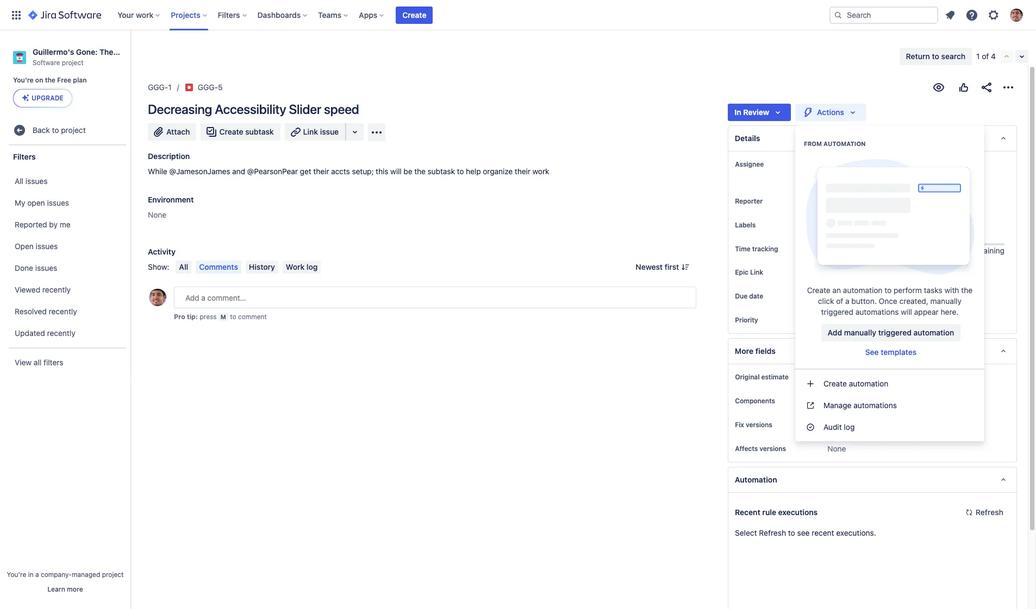 Task type: locate. For each thing, give the bounding box(es) containing it.
done issues
[[15, 264, 57, 273]]

triggered down 'click'
[[821, 308, 853, 317]]

0 horizontal spatial triggered
[[821, 308, 853, 317]]

all inside button
[[179, 263, 188, 272]]

2023
[[857, 292, 875, 301]]

your work
[[118, 10, 153, 19]]

of left 4
[[982, 52, 989, 61]]

create down accessibility
[[219, 127, 243, 136]]

my
[[15, 198, 25, 208]]

will down created,
[[901, 308, 912, 317]]

game
[[115, 47, 136, 57]]

their right get
[[313, 167, 329, 176]]

1 vertical spatial project
[[61, 126, 86, 135]]

0 horizontal spatial log
[[307, 263, 318, 272]]

automation up button.
[[843, 286, 883, 295]]

manage
[[824, 401, 852, 410]]

fix versions pin to top. only you can see pinned fields. image
[[774, 421, 783, 430]]

me for assign to me
[[862, 176, 873, 185]]

you're in a company-managed project
[[7, 571, 124, 579]]

1 horizontal spatial subtask
[[428, 167, 455, 176]]

project
[[62, 59, 84, 67], [61, 126, 86, 135], [102, 571, 124, 579]]

actions button
[[795, 104, 866, 121]]

the right 'on'
[[45, 76, 55, 84]]

0 vertical spatial automation
[[824, 140, 866, 147]]

project right managed
[[102, 571, 124, 579]]

nov
[[827, 292, 841, 301]]

1 vertical spatial versions
[[760, 445, 786, 454]]

comment
[[238, 313, 267, 321]]

due
[[735, 293, 748, 301]]

issues inside all issues link
[[25, 177, 48, 186]]

none down environment
[[148, 210, 166, 220]]

affects
[[735, 445, 758, 454]]

date
[[749, 293, 763, 301]]

project inside the back to project link
[[61, 126, 86, 135]]

1 horizontal spatial a
[[845, 297, 849, 306]]

0 horizontal spatial automation
[[735, 476, 777, 485]]

0 horizontal spatial subtask
[[245, 127, 274, 136]]

log right audit
[[844, 423, 855, 432]]

0 vertical spatial automations
[[855, 308, 899, 317]]

unassigned
[[847, 160, 888, 169]]

work right organize
[[532, 167, 549, 176]]

1 horizontal spatial the
[[414, 167, 426, 176]]

pro
[[174, 313, 185, 321]]

accts
[[331, 167, 350, 176]]

1 vertical spatial subtask
[[428, 167, 455, 176]]

add
[[828, 328, 842, 338]]

return to search
[[906, 52, 966, 61]]

to right return
[[932, 52, 939, 61]]

issue
[[320, 127, 339, 136]]

create for create an automation to perform tasks with the click of a button. once created, manually triggered automations will appear here.
[[807, 286, 830, 295]]

affects versions
[[735, 445, 786, 454]]

@jamesonjames
[[169, 167, 230, 176]]

1 horizontal spatial 1
[[976, 52, 980, 61]]

automations inside create an automation to perform tasks with the click of a button. once created, manually triggered automations will appear here.
[[855, 308, 899, 317]]

1 horizontal spatial link
[[750, 269, 763, 277]]

your profile and settings image
[[1010, 8, 1023, 21]]

create inside button
[[219, 127, 243, 136]]

a right in
[[35, 571, 39, 579]]

resolved recently
[[15, 307, 77, 316]]

1 horizontal spatial log
[[844, 423, 855, 432]]

me inside group
[[60, 220, 70, 229]]

teams button
[[315, 6, 352, 24]]

1 horizontal spatial ggg-
[[198, 83, 218, 92]]

on
[[35, 76, 43, 84]]

add app image
[[370, 126, 383, 139]]

automations
[[855, 308, 899, 317], [854, 401, 897, 410]]

0 vertical spatial a
[[845, 297, 849, 306]]

0 horizontal spatial of
[[836, 297, 843, 306]]

to right back
[[52, 126, 59, 135]]

project inside guillermo's gone: the game software project
[[62, 59, 84, 67]]

remaining
[[970, 246, 1005, 255]]

30,
[[843, 292, 855, 301]]

0 vertical spatial me
[[862, 176, 873, 185]]

none for fix versions
[[827, 421, 846, 430]]

issues up open
[[25, 177, 48, 186]]

1 ggg- from the left
[[148, 83, 168, 92]]

filters right projects dropdown button
[[218, 10, 240, 19]]

you're for you're in a company-managed project
[[7, 571, 26, 579]]

subtask left help
[[428, 167, 455, 176]]

projects
[[171, 10, 200, 19]]

manually up here.
[[930, 297, 962, 306]]

share image
[[980, 81, 993, 94]]

original estimate pin to top. only you can see pinned fields. image
[[791, 374, 799, 382]]

their right organize
[[515, 167, 530, 176]]

0 vertical spatial the
[[45, 76, 55, 84]]

1 horizontal spatial me
[[862, 176, 873, 185]]

help image
[[965, 8, 978, 21]]

newest first image
[[681, 263, 690, 272]]

priority
[[735, 317, 758, 325]]

1 vertical spatial work
[[532, 167, 549, 176]]

0 horizontal spatial link
[[303, 127, 318, 136]]

link right epic
[[750, 269, 763, 277]]

you're left in
[[7, 571, 26, 579]]

me right by
[[60, 220, 70, 229]]

menu
[[795, 126, 984, 442]]

the right be
[[414, 167, 426, 176]]

2 ggg- from the left
[[198, 83, 218, 92]]

1 vertical spatial link
[[750, 269, 763, 277]]

0 vertical spatial filters
[[218, 10, 240, 19]]

log inside menu
[[844, 423, 855, 432]]

1 vertical spatial the
[[414, 167, 426, 176]]

1 horizontal spatial will
[[901, 308, 912, 317]]

recently down resolved recently link
[[47, 329, 75, 338]]

in review button
[[728, 104, 791, 121]]

in review
[[735, 108, 769, 117]]

0 vertical spatial work
[[136, 10, 153, 19]]

work log
[[286, 263, 318, 272]]

versions left affects versions pin to top. only you can see pinned fields. icon on the right of page
[[760, 445, 786, 454]]

1 vertical spatial you're
[[7, 571, 26, 579]]

manually inside create an automation to perform tasks with the click of a button. once created, manually triggered automations will appear here.
[[930, 297, 962, 306]]

to inside button
[[853, 176, 860, 185]]

2 horizontal spatial the
[[961, 286, 973, 295]]

me
[[862, 176, 873, 185], [60, 220, 70, 229]]

issues inside done issues link
[[35, 264, 57, 273]]

Search field
[[830, 6, 938, 24]]

1 horizontal spatial automation
[[824, 140, 866, 147]]

1 left bug icon
[[168, 83, 172, 92]]

a right the nov
[[845, 297, 849, 306]]

show:
[[148, 263, 169, 272]]

0 vertical spatial recently
[[42, 285, 71, 295]]

from automation
[[804, 140, 866, 147]]

banner
[[0, 0, 1036, 30]]

recently down 'viewed recently' "link"
[[49, 307, 77, 316]]

0 horizontal spatial group
[[5, 168, 127, 348]]

automation down affects versions
[[735, 476, 777, 485]]

2 vertical spatial the
[[961, 286, 973, 295]]

1 horizontal spatial group
[[795, 369, 984, 442]]

0 vertical spatial all
[[15, 177, 23, 186]]

0 vertical spatial project
[[62, 59, 84, 67]]

your work button
[[114, 6, 164, 24]]

automations down create automation link at the right bottom of the page
[[854, 401, 897, 410]]

settings image
[[987, 8, 1000, 21]]

1 horizontal spatial work
[[532, 167, 549, 176]]

0 vertical spatial manually
[[930, 297, 962, 306]]

0m
[[832, 374, 842, 382]]

link
[[303, 127, 318, 136], [750, 269, 763, 277]]

epic link
[[735, 269, 763, 277]]

0 horizontal spatial filters
[[13, 152, 36, 161]]

automation
[[824, 140, 866, 147], [735, 476, 777, 485]]

ggg- left bug icon
[[148, 83, 168, 92]]

group
[[5, 168, 127, 348], [795, 369, 984, 442]]

create button
[[396, 6, 433, 24]]

reported by me
[[15, 220, 70, 229]]

ggg- left copy link to issue image
[[198, 83, 218, 92]]

0 vertical spatial subtask
[[245, 127, 274, 136]]

0 vertical spatial group
[[5, 168, 127, 348]]

recently down done issues link
[[42, 285, 71, 295]]

1 horizontal spatial all
[[179, 263, 188, 272]]

create up 'click'
[[807, 286, 830, 295]]

work
[[286, 263, 305, 272]]

press
[[200, 313, 217, 321]]

issues right open
[[47, 198, 69, 208]]

all for all
[[179, 263, 188, 272]]

recently inside "link"
[[42, 285, 71, 295]]

the right 'with' on the top
[[961, 286, 973, 295]]

link left issue
[[303, 127, 318, 136]]

issues down reported by me
[[36, 242, 58, 251]]

comments button
[[196, 261, 241, 274]]

create inside button
[[402, 10, 426, 19]]

log for audit log
[[844, 423, 855, 432]]

automation element
[[728, 468, 1017, 494]]

1 vertical spatial all
[[179, 263, 188, 272]]

menu bar
[[174, 261, 323, 274]]

will left be
[[390, 167, 402, 176]]

0 vertical spatial automation
[[843, 286, 883, 295]]

me for reported by me
[[60, 220, 70, 229]]

banner containing your work
[[0, 0, 1036, 30]]

projects button
[[168, 6, 211, 24]]

1 vertical spatial will
[[901, 308, 912, 317]]

appswitcher icon image
[[10, 8, 23, 21]]

triggered up templates
[[878, 328, 912, 338]]

none up 3w
[[827, 221, 846, 230]]

filters inside popup button
[[218, 10, 240, 19]]

will inside create an automation to perform tasks with the click of a button. once created, manually triggered automations will appear here.
[[901, 308, 912, 317]]

0 vertical spatial triggered
[[821, 308, 853, 317]]

automation down appear
[[914, 328, 954, 338]]

subtask down decreasing accessibility slider speed
[[245, 127, 274, 136]]

sidebar navigation image
[[119, 43, 142, 65]]

work right your
[[136, 10, 153, 19]]

gone:
[[76, 47, 98, 57]]

me down unassigned
[[862, 176, 873, 185]]

0 vertical spatial of
[[982, 52, 989, 61]]

you're
[[13, 76, 34, 84], [7, 571, 26, 579]]

project down gone:
[[62, 59, 84, 67]]

you're for you're on the free plan
[[13, 76, 34, 84]]

search image
[[834, 11, 843, 19]]

updated
[[15, 329, 45, 338]]

0 horizontal spatial me
[[60, 220, 70, 229]]

1 their from the left
[[313, 167, 329, 176]]

1 horizontal spatial filters
[[218, 10, 240, 19]]

link issue
[[303, 127, 339, 136]]

1 vertical spatial me
[[60, 220, 70, 229]]

attach
[[166, 127, 190, 136]]

more
[[67, 586, 83, 594]]

0 horizontal spatial 1
[[168, 83, 172, 92]]

1 horizontal spatial triggered
[[878, 328, 912, 338]]

upgrade
[[32, 94, 64, 102]]

4
[[991, 52, 996, 61]]

created,
[[899, 297, 928, 306]]

0 horizontal spatial a
[[35, 571, 39, 579]]

button.
[[852, 297, 877, 306]]

project right back
[[61, 126, 86, 135]]

of left 30,
[[836, 297, 843, 306]]

to inside create an automation to perform tasks with the click of a button. once created, manually triggered automations will appear here.
[[885, 286, 892, 295]]

none down manage
[[827, 421, 846, 430]]

triggered inside "add manually triggered automation" link
[[878, 328, 912, 338]]

0 horizontal spatial work
[[136, 10, 153, 19]]

0 vertical spatial you're
[[13, 76, 34, 84]]

automations down the once
[[855, 308, 899, 317]]

automation up unassigned
[[824, 140, 866, 147]]

0 horizontal spatial the
[[45, 76, 55, 84]]

versions right fix
[[746, 421, 772, 430]]

log right work
[[307, 263, 318, 272]]

automation up the manage automations at the bottom right of the page
[[849, 379, 888, 389]]

0 horizontal spatial ggg-
[[148, 83, 168, 92]]

1 vertical spatial recently
[[49, 307, 77, 316]]

nov 30, 2023
[[827, 292, 875, 301]]

0 vertical spatial log
[[307, 263, 318, 272]]

of
[[982, 52, 989, 61], [836, 297, 843, 306]]

none down 0m
[[827, 397, 846, 406]]

2d
[[959, 246, 968, 255]]

create up manage
[[824, 379, 847, 389]]

priority pin to top. only you can see pinned fields. image
[[760, 317, 769, 325]]

1 horizontal spatial manually
[[930, 297, 962, 306]]

create for create automation
[[824, 379, 847, 389]]

fix versions
[[735, 421, 772, 430]]

to right the assign
[[853, 176, 860, 185]]

actions image
[[1002, 81, 1015, 94]]

the
[[99, 47, 113, 57]]

1 vertical spatial group
[[795, 369, 984, 442]]

1 vertical spatial automations
[[854, 401, 897, 410]]

issues up viewed recently
[[35, 264, 57, 273]]

create right apps popup button
[[402, 10, 426, 19]]

recently for updated recently
[[47, 329, 75, 338]]

1 vertical spatial of
[[836, 297, 843, 306]]

upgrade button
[[14, 90, 72, 107]]

add manually triggered automation link
[[821, 325, 961, 342]]

manually down 'highest'
[[844, 328, 876, 338]]

recently for viewed recently
[[42, 285, 71, 295]]

done issues link
[[5, 258, 127, 280]]

2 vertical spatial recently
[[47, 329, 75, 338]]

jira software image
[[28, 8, 101, 21], [28, 8, 101, 21]]

filters up all issues
[[13, 152, 36, 161]]

0 vertical spatial will
[[390, 167, 402, 176]]

0 vertical spatial versions
[[746, 421, 772, 430]]

1 vertical spatial triggered
[[878, 328, 912, 338]]

by
[[49, 220, 58, 229]]

none down audit log on the right
[[827, 445, 846, 454]]

you're left 'on'
[[13, 76, 34, 84]]

group containing all issues
[[5, 168, 127, 348]]

to inside button
[[932, 52, 939, 61]]

original
[[735, 374, 760, 382]]

project for gone:
[[62, 59, 84, 67]]

create inside create an automation to perform tasks with the click of a button. once created, manually triggered automations will appear here.
[[807, 286, 830, 295]]

click
[[818, 297, 834, 306]]

to up the once
[[885, 286, 892, 295]]

issues inside open issues link
[[36, 242, 58, 251]]

all right show:
[[179, 263, 188, 272]]

labels pin to top. only you can see pinned fields. image
[[758, 221, 767, 230]]

will
[[390, 167, 402, 176], [901, 308, 912, 317]]

triggered
[[821, 308, 853, 317], [878, 328, 912, 338]]

0 horizontal spatial manually
[[844, 328, 876, 338]]

0 horizontal spatial will
[[390, 167, 402, 176]]

log inside button
[[307, 263, 318, 272]]

create subtask
[[219, 127, 274, 136]]

all up my
[[15, 177, 23, 186]]

2 their from the left
[[515, 167, 530, 176]]

log
[[307, 263, 318, 272], [844, 423, 855, 432]]

me inside button
[[862, 176, 873, 185]]

issues for open issues
[[36, 242, 58, 251]]

1 left 4
[[976, 52, 980, 61]]

0 horizontal spatial all
[[15, 177, 23, 186]]

0 vertical spatial link
[[303, 127, 318, 136]]

0 horizontal spatial their
[[313, 167, 329, 176]]

1 vertical spatial log
[[844, 423, 855, 432]]

assignee
[[735, 160, 764, 169]]

Add a comment… field
[[174, 287, 696, 309]]

2 vertical spatial project
[[102, 571, 124, 579]]

all
[[15, 177, 23, 186], [179, 263, 188, 272]]

time
[[735, 245, 751, 253]]

issues inside the my open issues link
[[47, 198, 69, 208]]

1 horizontal spatial their
[[515, 167, 530, 176]]



Task type: vqa. For each thing, say whether or not it's contained in the screenshot.
to inside the "button"
yes



Task type: describe. For each thing, give the bounding box(es) containing it.
fix
[[735, 421, 744, 430]]

audit
[[824, 423, 842, 432]]

of inside create an automation to perform tasks with the click of a button. once created, manually triggered automations will appear here.
[[836, 297, 843, 306]]

versions for fix versions
[[746, 421, 772, 430]]

vote options: no one has voted for this issue yet. image
[[957, 81, 970, 94]]

due date pin to top. only you can see pinned fields. image
[[765, 293, 774, 301]]

the inside create an automation to perform tasks with the click of a button. once created, manually triggered automations will appear here.
[[961, 286, 973, 295]]

link inside "button"
[[303, 127, 318, 136]]

primary element
[[7, 0, 830, 30]]

link web pages and more image
[[349, 126, 362, 139]]

labels
[[735, 221, 756, 229]]

guillermo's
[[33, 47, 74, 57]]

to right m
[[230, 313, 236, 321]]

create for create subtask
[[219, 127, 243, 136]]

open issues link
[[5, 236, 127, 258]]

group containing create automation
[[795, 369, 984, 442]]

manage automations link
[[795, 395, 984, 417]]

menu bar containing all
[[174, 261, 323, 274]]

menu containing create an automation to perform tasks with the click of a button. once created, manually triggered automations will appear here.
[[795, 126, 984, 442]]

from automation group
[[795, 129, 984, 366]]

ggg-1
[[148, 83, 172, 92]]

my open issues link
[[5, 193, 127, 214]]

m
[[221, 314, 226, 321]]

time tracking
[[735, 245, 778, 253]]

all for all issues
[[15, 177, 23, 186]]

components pin to top. only you can see pinned fields. image
[[777, 398, 786, 406]]

all issues link
[[5, 171, 127, 193]]

a inside create an automation to perform tasks with the click of a button. once created, manually triggered automations will appear here.
[[845, 297, 849, 306]]

subtask inside button
[[245, 127, 274, 136]]

see templates link
[[859, 344, 923, 361]]

all button
[[176, 261, 191, 274]]

review
[[743, 108, 769, 117]]

ggg-5
[[198, 83, 223, 92]]

view
[[15, 358, 32, 367]]

you're on the free plan
[[13, 76, 87, 84]]

be
[[404, 167, 412, 176]]

see
[[865, 348, 879, 357]]

assign
[[827, 176, 851, 185]]

all issues
[[15, 177, 48, 186]]

profile image of james peterson image
[[149, 289, 166, 307]]

link issue button
[[285, 123, 346, 141]]

none for environment
[[148, 210, 166, 220]]

none for labels
[[827, 221, 846, 230]]

here.
[[941, 308, 959, 317]]

work inside your work dropdown button
[[136, 10, 153, 19]]

1w
[[948, 246, 957, 255]]

create for create
[[402, 10, 426, 19]]

automation inside create an automation to perform tasks with the click of a button. once created, manually triggered automations will appear here.
[[843, 286, 883, 295]]

time tracking pin to top. only you can see pinned fields. image
[[780, 245, 789, 254]]

copy link to issue image
[[220, 83, 229, 91]]

audit log
[[824, 423, 855, 432]]

to left help
[[457, 167, 464, 176]]

automation inside group
[[824, 140, 866, 147]]

reported
[[15, 220, 47, 229]]

back to project link
[[9, 120, 126, 142]]

view all filters link
[[5, 352, 127, 374]]

dashboards
[[257, 10, 301, 19]]

apps button
[[356, 6, 388, 24]]

appear
[[914, 308, 939, 317]]

pro tip: press m to comment
[[174, 313, 267, 321]]

issues for done issues
[[35, 264, 57, 273]]

dashboards button
[[254, 6, 312, 24]]

1 vertical spatial 1
[[168, 83, 172, 92]]

bug image
[[185, 83, 193, 92]]

get
[[300, 167, 311, 176]]

help
[[466, 167, 481, 176]]

environment
[[148, 195, 194, 204]]

done
[[15, 264, 33, 273]]

reported by me link
[[5, 214, 127, 236]]

managed
[[72, 571, 100, 579]]

newest first
[[636, 263, 679, 272]]

create an automation to perform tasks with the click of a button. once created, manually triggered automations will appear here.
[[807, 286, 973, 317]]

ggg-5 link
[[198, 81, 223, 94]]

your
[[118, 10, 134, 19]]

1 vertical spatial automation
[[914, 328, 954, 338]]

original estimate
[[735, 374, 789, 382]]

create subtask button
[[201, 123, 280, 141]]

1 vertical spatial manually
[[844, 328, 876, 338]]

project for in
[[102, 571, 124, 579]]

free
[[57, 76, 71, 84]]

1 vertical spatial automation
[[735, 476, 777, 485]]

filters button
[[215, 6, 251, 24]]

my open issues
[[15, 198, 69, 208]]

attach button
[[148, 123, 197, 141]]

1 vertical spatial a
[[35, 571, 39, 579]]

ggg- for 5
[[198, 83, 218, 92]]

guillermo's gone: the game software project
[[33, 47, 136, 67]]

history button
[[246, 261, 278, 274]]

audit log link
[[795, 417, 984, 439]]

affects versions pin to top. only you can see pinned fields. image
[[788, 445, 797, 454]]

epic
[[735, 269, 748, 277]]

3w logged
[[827, 246, 864, 255]]

reporter pin to top. only you can see pinned fields. image
[[765, 197, 774, 206]]

manage automations
[[824, 401, 897, 410]]

speed
[[324, 102, 359, 117]]

first
[[665, 263, 679, 272]]

fields
[[756, 347, 776, 356]]

apps
[[359, 10, 377, 19]]

decreasing
[[148, 102, 212, 117]]

versions for affects versions
[[760, 445, 786, 454]]

organize
[[483, 167, 513, 176]]

log for work log
[[307, 263, 318, 272]]

from
[[804, 140, 822, 147]]

accessibility
[[215, 102, 286, 117]]

updated recently link
[[5, 323, 127, 345]]

setup;
[[352, 167, 374, 176]]

reporter
[[735, 197, 763, 205]]

issues for all issues
[[25, 177, 48, 186]]

triggered inside create an automation to perform tasks with the click of a button. once created, manually triggered automations will appear here.
[[821, 308, 853, 317]]

resolved
[[15, 307, 47, 316]]

components
[[735, 398, 775, 406]]

comments
[[199, 263, 238, 272]]

ggg-1 link
[[148, 81, 172, 94]]

back to project
[[33, 126, 86, 135]]

1 horizontal spatial of
[[982, 52, 989, 61]]

none for components
[[827, 397, 846, 406]]

assign to me
[[827, 176, 873, 185]]

details element
[[728, 126, 1017, 152]]

details
[[735, 134, 760, 143]]

none for affects versions
[[827, 445, 846, 454]]

with
[[945, 286, 959, 295]]

2 vertical spatial automation
[[849, 379, 888, 389]]

updated recently
[[15, 329, 75, 338]]

software
[[33, 59, 60, 67]]

ggg- for 1
[[148, 83, 168, 92]]

newest
[[636, 263, 663, 272]]

while @jamesonjames and @pearsonpear get their accts setup; this will be the subtask to help organize their work
[[148, 167, 549, 176]]

watch options: you are not watching this issue, 0 people watching image
[[932, 81, 945, 94]]

more fields element
[[728, 339, 1017, 365]]

5
[[218, 83, 223, 92]]

recently for resolved recently
[[49, 307, 77, 316]]

learn more button
[[47, 586, 83, 595]]

automations inside manage automations link
[[854, 401, 897, 410]]

notifications image
[[944, 8, 957, 21]]

open issues
[[15, 242, 58, 251]]

work log button
[[283, 261, 321, 274]]

0 vertical spatial 1
[[976, 52, 980, 61]]

1 vertical spatial filters
[[13, 152, 36, 161]]

view all filters
[[15, 358, 63, 367]]



